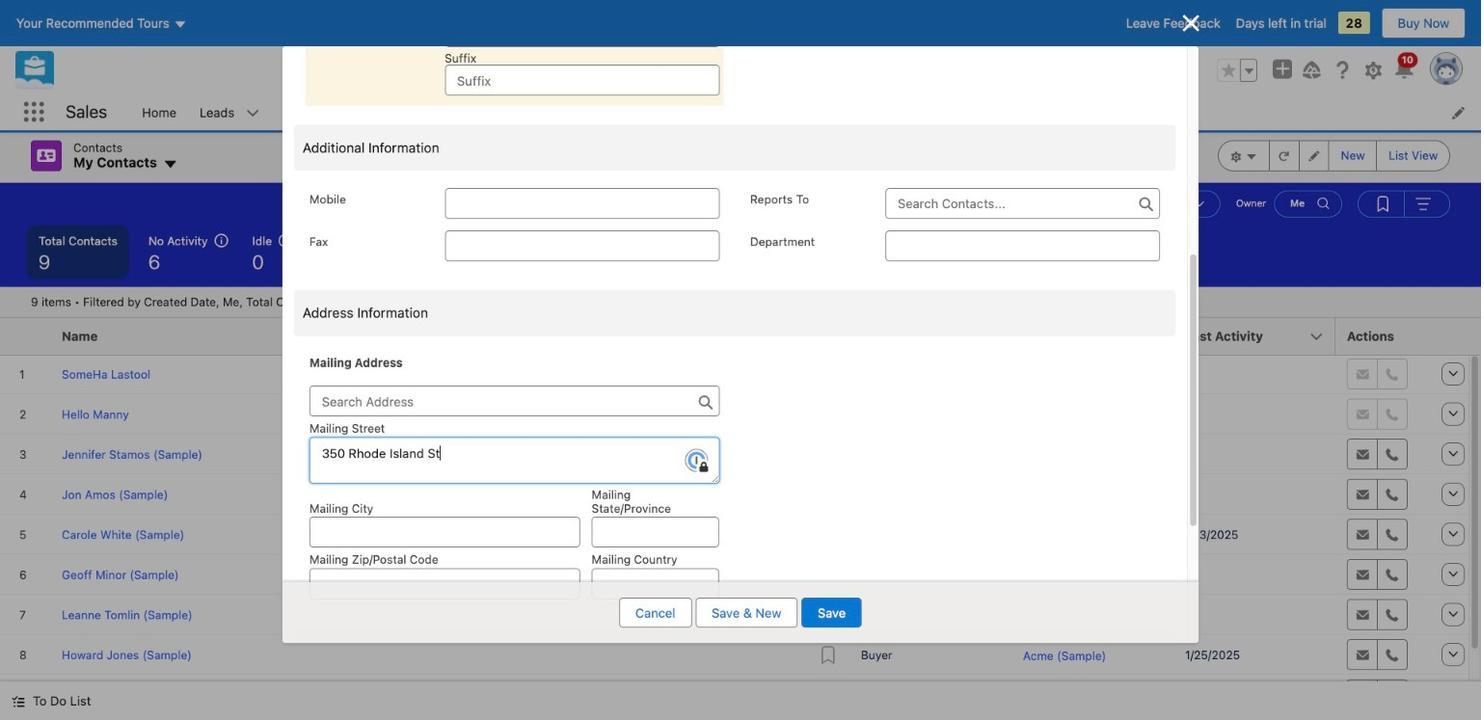 Task type: describe. For each thing, give the bounding box(es) containing it.
key performance indicators group
[[0, 225, 1482, 287]]

0 vertical spatial group
[[1218, 58, 1258, 82]]

title column header
[[850, 318, 1012, 355]]

Suffix text field
[[445, 65, 720, 96]]

last activity column header
[[1174, 318, 1336, 355]]

row number column header
[[0, 318, 50, 355]]

1 vertical spatial group
[[1219, 140, 1451, 171]]

Search Address text field
[[310, 386, 720, 417]]

inverse image
[[1180, 12, 1203, 35]]

actions column header
[[1336, 318, 1433, 355]]

name column header
[[50, 318, 807, 355]]

contact view settings image
[[1219, 140, 1270, 171]]

action image
[[1433, 318, 1481, 355]]



Task type: vqa. For each thing, say whether or not it's contained in the screenshot.
Row Number 'image'
yes



Task type: locate. For each thing, give the bounding box(es) containing it.
group
[[1218, 58, 1258, 82], [1219, 140, 1451, 171], [1358, 191, 1451, 218]]

None text field
[[886, 231, 1161, 261], [310, 437, 720, 484], [310, 569, 580, 599], [886, 231, 1161, 261], [310, 437, 720, 484], [310, 569, 580, 599]]

important column header
[[807, 318, 850, 355]]

None text field
[[445, 188, 720, 219], [445, 231, 720, 261], [310, 517, 580, 548], [592, 517, 720, 548], [592, 569, 720, 599], [445, 188, 720, 219], [445, 231, 720, 261], [310, 517, 580, 548], [592, 517, 720, 548], [592, 569, 720, 599]]

2 vertical spatial group
[[1358, 191, 1451, 218]]

list
[[130, 94, 1482, 130]]

Search Contacts... text field
[[886, 188, 1161, 219]]

row number image
[[0, 318, 50, 355]]

cell
[[807, 354, 850, 395], [850, 354, 1012, 395], [1012, 354, 1174, 395], [807, 395, 850, 435], [850, 395, 1012, 435], [1012, 395, 1174, 435], [807, 435, 850, 475], [850, 435, 1012, 475], [1012, 435, 1174, 475], [807, 475, 850, 515], [850, 475, 1012, 515], [1012, 475, 1174, 515], [807, 515, 850, 555], [850, 515, 1012, 555], [1012, 515, 1174, 555], [1174, 555, 1336, 595], [1174, 595, 1336, 635], [0, 675, 50, 716], [807, 675, 850, 716], [850, 675, 1012, 716], [1012, 675, 1174, 716]]

grid
[[0, 318, 1481, 716]]

account name column header
[[1012, 318, 1174, 355]]

status
[[31, 295, 325, 309]]

text default image
[[12, 695, 25, 709]]

list item
[[306, 0, 724, 106], [188, 94, 271, 130], [271, 94, 374, 130], [374, 94, 475, 130], [475, 94, 603, 130], [603, 94, 704, 130]]

action column header
[[1433, 318, 1481, 355]]



